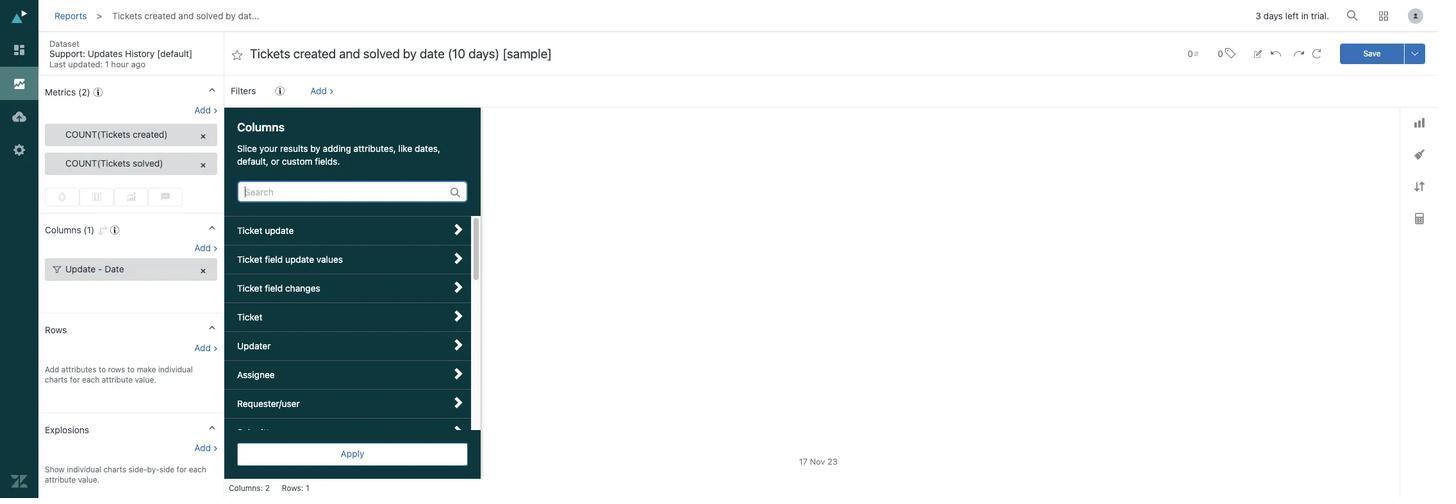 Task type: vqa. For each thing, say whether or not it's contained in the screenshot.
arrow right12 icon
yes



Task type: describe. For each thing, give the bounding box(es) containing it.
3
[[1256, 11, 1262, 21]]

1 horizontal spatial open in-app guide image
[[276, 87, 285, 96]]

count(tickets for count(tickets created)
[[65, 129, 130, 140]]

values
[[317, 254, 343, 265]]

-
[[98, 264, 102, 275]]

calc image
[[1415, 213, 1424, 225]]

ticket update
[[237, 225, 294, 236]]

created for tickets created and solved by dat...
[[145, 10, 176, 21]]

combined shape image
[[1415, 150, 1425, 160]]

apply
[[341, 448, 365, 459]]

update - date link
[[45, 259, 217, 281]]

each inside show individual charts side-by-side for each attribute value.
[[189, 465, 206, 475]]

1 vertical spatial 1
[[306, 483, 310, 493]]

1 to from the left
[[99, 365, 106, 375]]

2 to from the left
[[127, 365, 135, 375]]

arrow right12 image for requester/user
[[453, 397, 464, 409]]

close2 image inside update - date link
[[199, 267, 208, 276]]

solved)
[[133, 158, 163, 169]]

ticket field changes
[[237, 283, 320, 294]]

in
[[1302, 11, 1309, 21]]

filters
[[231, 85, 256, 96]]

0 for 0 button
[[1218, 48, 1224, 59]]

individual inside add attributes to rows to make individual charts for each attribute value.
[[158, 365, 193, 375]]

reports
[[55, 10, 87, 21]]

updates
[[88, 48, 123, 59]]

attributes
[[61, 365, 97, 375]]

other options image
[[1411, 48, 1421, 59]]

filter4 image
[[53, 266, 62, 275]]

bubble dots image
[[161, 192, 170, 201]]

created for tickets created
[[277, 117, 305, 127]]

each inside add attributes to rows to make individual charts for each attribute value.
[[82, 375, 100, 385]]

date
[[105, 264, 124, 275]]

1 vertical spatial update
[[285, 254, 314, 265]]

arrow right14 image
[[213, 42, 224, 53]]

or
[[271, 156, 280, 167]]

0 horizontal spatial by
[[226, 10, 236, 21]]

charts inside add attributes to rows to make individual charts for each attribute value.
[[45, 375, 68, 385]]

datasets image
[[11, 108, 28, 125]]

arrow right12 image for ticket
[[453, 310, 464, 322]]

update - date
[[65, 264, 124, 275]]

apply button
[[237, 443, 468, 466]]

days
[[1264, 11, 1284, 21]]

created)
[[133, 129, 168, 140]]

dates,
[[415, 143, 441, 154]]

arrow right12 image for ticket field update values
[[453, 253, 464, 264]]

open in-app guide image
[[110, 226, 119, 235]]

tickets for tickets created and solved by dat...
[[112, 10, 142, 21]]

columns for columns
[[237, 121, 285, 134]]

ticket for ticket field update values
[[237, 254, 263, 265]]

equalizer3 image
[[92, 192, 101, 201]]

arrow right12 image for submitter
[[453, 426, 464, 437]]

history
[[125, 48, 155, 59]]

add attributes to rows to make individual charts for each attribute value.
[[45, 365, 193, 385]]

hour
[[111, 59, 129, 69]]

columns: 2
[[229, 483, 270, 493]]

for inside add attributes to rows to make individual charts for each attribute value.
[[70, 375, 80, 385]]

0 for 0 dropdown button
[[1188, 48, 1194, 59]]

dat...
[[238, 10, 259, 21]]

value. inside add attributes to rows to make individual charts for each attribute value.
[[135, 375, 156, 385]]

count(tickets for count(tickets solved)
[[65, 158, 130, 169]]

columns for columns (1)
[[45, 225, 81, 235]]

attribute inside show individual charts side-by-side for each attribute value.
[[45, 475, 76, 485]]

attribute inside add attributes to rows to make individual charts for each attribute value.
[[102, 375, 133, 385]]

attributes,
[[354, 143, 396, 154]]

updater
[[237, 341, 271, 351]]

support:
[[49, 48, 85, 59]]

show individual charts side-by-side for each attribute value.
[[45, 465, 206, 485]]

reports image
[[11, 75, 28, 92]]

0 button
[[1213, 40, 1242, 67]]

for inside show individual charts side-by-side for each attribute value.
[[177, 465, 187, 475]]

field for update
[[265, 254, 283, 265]]

tickets created
[[249, 117, 305, 127]]

count(tickets solved) link
[[45, 153, 217, 175]]

0 horizontal spatial open in-app guide image
[[94, 88, 103, 97]]

side-
[[128, 465, 147, 475]]

1 inside dataset support: updates history [default] last updated: 1 hour ago
[[105, 59, 109, 69]]

individual inside show individual charts side-by-side for each attribute value.
[[67, 465, 101, 475]]

Search text field
[[239, 182, 451, 201]]

columns:
[[229, 483, 263, 493]]

2
[[265, 483, 270, 493]]

left
[[1286, 11, 1300, 21]]

rows
[[45, 325, 67, 335]]

rows: 1
[[282, 483, 310, 493]]

custom
[[282, 156, 313, 167]]

save button
[[1341, 43, 1405, 64]]

tickets created and solved by dat...
[[112, 10, 259, 21]]

ticket for ticket field changes
[[237, 283, 263, 294]]

count(tickets created)
[[65, 129, 168, 140]]

close2 image
[[199, 161, 208, 170]]

ticket for ticket update
[[237, 225, 263, 236]]

dataset
[[49, 38, 79, 49]]



Task type: locate. For each thing, give the bounding box(es) containing it.
ticket field update values
[[237, 254, 343, 265]]

field up ticket field changes
[[265, 254, 283, 265]]

1 vertical spatial for
[[177, 465, 187, 475]]

side
[[159, 465, 175, 475]]

0 horizontal spatial created
[[145, 10, 176, 21]]

created left the and
[[145, 10, 176, 21]]

count(tickets up "count(tickets solved)"
[[65, 129, 130, 140]]

charts inside show individual charts side-by-side for each attribute value.
[[103, 465, 126, 475]]

field left changes
[[265, 283, 283, 294]]

arrow right12 image for updater
[[453, 339, 464, 351]]

individual right make
[[158, 365, 193, 375]]

1 horizontal spatial individual
[[158, 365, 193, 375]]

attribute down show
[[45, 475, 76, 485]]

value. down make
[[135, 375, 156, 385]]

2 arrow right12 image from the top
[[453, 426, 464, 437]]

show
[[45, 465, 65, 475]]

last
[[49, 59, 66, 69]]

count(tickets created) link
[[45, 124, 217, 146]]

1 horizontal spatial attribute
[[102, 375, 133, 385]]

each right side
[[189, 465, 206, 475]]

arrow right12 image
[[453, 224, 464, 235], [453, 253, 464, 264], [453, 282, 464, 293], [453, 310, 464, 322], [453, 339, 464, 351], [453, 397, 464, 409]]

columns (1)
[[45, 225, 94, 235]]

0 horizontal spatial tickets
[[112, 10, 142, 21]]

to
[[99, 365, 106, 375], [127, 365, 135, 375]]

3 days left in trial.
[[1256, 11, 1330, 21]]

ticket down ticket field update values
[[237, 283, 263, 294]]

(2)
[[78, 87, 90, 97]]

1 vertical spatial columns
[[45, 225, 81, 235]]

0 horizontal spatial charts
[[45, 375, 68, 385]]

admin image
[[11, 142, 28, 158]]

tickets for tickets created
[[249, 117, 275, 127]]

count(tickets up the equalizer3 image
[[65, 158, 130, 169]]

1 right rows:
[[306, 483, 310, 493]]

0 vertical spatial each
[[82, 375, 100, 385]]

2 count(tickets from the top
[[65, 158, 130, 169]]

individual
[[158, 365, 193, 375], [67, 465, 101, 475]]

0 vertical spatial tickets
[[112, 10, 142, 21]]

1 left the "hour"
[[105, 59, 109, 69]]

dataset support: updates history [default] last updated: 1 hour ago
[[49, 38, 193, 69]]

1 horizontal spatial columns
[[237, 121, 285, 134]]

1 vertical spatial field
[[265, 283, 283, 294]]

by left dat...
[[226, 10, 236, 21]]

0 horizontal spatial value.
[[78, 475, 99, 485]]

0 horizontal spatial for
[[70, 375, 80, 385]]

trial.
[[1312, 11, 1330, 21]]

1
[[105, 59, 109, 69], [306, 483, 310, 493]]

charts down attributes
[[45, 375, 68, 385]]

1 horizontal spatial 0
[[1218, 48, 1224, 59]]

0 vertical spatial 1
[[105, 59, 109, 69]]

arrows image
[[1415, 182, 1425, 192]]

0 vertical spatial close2 image
[[199, 132, 208, 141]]

1 vertical spatial count(tickets
[[65, 158, 130, 169]]

0 horizontal spatial columns
[[45, 225, 81, 235]]

to right rows
[[127, 365, 135, 375]]

by-
[[147, 465, 159, 475]]

3 arrow right12 image from the top
[[453, 282, 464, 293]]

1 horizontal spatial tickets
[[249, 117, 275, 127]]

1 horizontal spatial to
[[127, 365, 135, 375]]

adding
[[323, 143, 351, 154]]

0 inside 0 dropdown button
[[1188, 48, 1194, 59]]

0 vertical spatial field
[[265, 254, 283, 265]]

graph image
[[1415, 118, 1425, 128]]

0 horizontal spatial 0
[[1188, 48, 1194, 59]]

1 count(tickets from the top
[[65, 129, 130, 140]]

tickets up your
[[249, 117, 275, 127]]

0 button
[[1182, 41, 1205, 66]]

count(tickets solved)
[[65, 158, 163, 169]]

1 horizontal spatial for
[[177, 465, 187, 475]]

0 vertical spatial columns
[[237, 121, 285, 134]]

arrow right12 image for ticket update
[[453, 224, 464, 235]]

1 vertical spatial close2 image
[[199, 267, 208, 276]]

results
[[280, 143, 308, 154]]

1 horizontal spatial by
[[311, 143, 321, 154]]

value. down explosions
[[78, 475, 99, 485]]

open in-app guide image right the '(2)'
[[94, 88, 103, 97]]

to left rows
[[99, 365, 106, 375]]

Search... field
[[1350, 6, 1363, 25]]

ago
[[131, 59, 146, 69]]

open in-app guide image
[[276, 87, 285, 96], [94, 88, 103, 97]]

zendesk image
[[11, 473, 28, 490]]

individual right show
[[67, 465, 101, 475]]

droplet2 image
[[58, 192, 67, 201]]

None text field
[[250, 45, 1163, 62]]

tickets up dataset support: updates history [default] last updated: 1 hour ago
[[112, 10, 142, 21]]

open in-app guide image up tickets created
[[276, 87, 285, 96]]

created
[[145, 10, 176, 21], [277, 117, 305, 127]]

0 vertical spatial update
[[265, 225, 294, 236]]

update
[[65, 264, 96, 275]]

attribute
[[102, 375, 133, 385], [45, 475, 76, 485]]

by
[[226, 10, 236, 21], [311, 143, 321, 154]]

add
[[310, 85, 327, 96], [194, 105, 211, 115], [194, 243, 211, 253], [194, 343, 211, 353], [45, 365, 59, 375], [194, 443, 211, 453]]

1 vertical spatial individual
[[67, 465, 101, 475]]

close2 image inside count(tickets created) link
[[199, 132, 208, 141]]

0
[[1188, 48, 1194, 59], [1218, 48, 1224, 59]]

requester/user
[[237, 398, 300, 409]]

columns left the '(1)'
[[45, 225, 81, 235]]

0 horizontal spatial each
[[82, 375, 100, 385]]

2 ticket from the top
[[237, 254, 263, 265]]

columns up your
[[237, 121, 285, 134]]

0 horizontal spatial attribute
[[45, 475, 76, 485]]

by inside slice your results by adding attributes, like dates, default, or custom fields.
[[311, 143, 321, 154]]

1 vertical spatial by
[[311, 143, 321, 154]]

0 vertical spatial by
[[226, 10, 236, 21]]

1 vertical spatial tickets
[[249, 117, 275, 127]]

each down attributes
[[82, 375, 100, 385]]

dashboard image
[[11, 42, 28, 58]]

1 field from the top
[[265, 254, 283, 265]]

0 vertical spatial for
[[70, 375, 80, 385]]

fields.
[[315, 156, 340, 167]]

rows
[[108, 365, 125, 375]]

created up results
[[277, 117, 305, 127]]

0 inside 0 button
[[1218, 48, 1224, 59]]

zendesk products image
[[1380, 12, 1389, 21]]

(1)
[[84, 225, 94, 235]]

ticket
[[237, 225, 263, 236], [237, 254, 263, 265], [237, 283, 263, 294], [237, 312, 263, 323]]

0 horizontal spatial individual
[[67, 465, 101, 475]]

2 field from the top
[[265, 283, 283, 294]]

4 arrow right12 image from the top
[[453, 310, 464, 322]]

0 vertical spatial individual
[[158, 365, 193, 375]]

1 vertical spatial attribute
[[45, 475, 76, 485]]

value. inside show individual charts side-by-side for each attribute value.
[[78, 475, 99, 485]]

field
[[265, 254, 283, 265], [265, 283, 283, 294]]

save group
[[1341, 43, 1426, 64]]

0 vertical spatial attribute
[[102, 375, 133, 385]]

for
[[70, 375, 80, 385], [177, 465, 187, 475]]

columns
[[237, 121, 285, 134], [45, 225, 81, 235]]

close2 image
[[199, 132, 208, 141], [199, 267, 208, 276]]

0 vertical spatial count(tickets
[[65, 129, 130, 140]]

update
[[265, 225, 294, 236], [285, 254, 314, 265]]

arrow right12 image for assignee
[[453, 368, 464, 380]]

0 vertical spatial value.
[[135, 375, 156, 385]]

update up ticket field update values
[[265, 225, 294, 236]]

1 arrow right12 image from the top
[[453, 368, 464, 380]]

value.
[[135, 375, 156, 385], [78, 475, 99, 485]]

0 vertical spatial created
[[145, 10, 176, 21]]

changes
[[285, 283, 320, 294]]

ticket up "updater" at the bottom of the page
[[237, 312, 263, 323]]

metrics (2)
[[45, 87, 90, 97]]

0 left 0 button
[[1188, 48, 1194, 59]]

1 horizontal spatial 1
[[306, 483, 310, 493]]

for down attributes
[[70, 375, 80, 385]]

1 close2 image from the top
[[199, 132, 208, 141]]

1 vertical spatial created
[[277, 117, 305, 127]]

by up 'fields.'
[[311, 143, 321, 154]]

2 close2 image from the top
[[199, 267, 208, 276]]

tickets
[[112, 10, 142, 21], [249, 117, 275, 127]]

1 vertical spatial charts
[[103, 465, 126, 475]]

1 ticket from the top
[[237, 225, 263, 236]]

slice
[[237, 143, 257, 154]]

arrow right12 image
[[453, 368, 464, 380], [453, 426, 464, 437]]

3 ticket from the top
[[237, 283, 263, 294]]

count(tickets
[[65, 129, 130, 140], [65, 158, 130, 169]]

1 vertical spatial value.
[[78, 475, 99, 485]]

assignee
[[237, 369, 275, 380]]

submitter
[[237, 427, 278, 438]]

your
[[260, 143, 278, 154]]

arrow right12 image for ticket field changes
[[453, 282, 464, 293]]

0 vertical spatial charts
[[45, 375, 68, 385]]

1 arrow right12 image from the top
[[453, 224, 464, 235]]

1 horizontal spatial each
[[189, 465, 206, 475]]

0 vertical spatial arrow right12 image
[[453, 368, 464, 380]]

4 ticket from the top
[[237, 312, 263, 323]]

updated:
[[68, 59, 103, 69]]

2 arrow right12 image from the top
[[453, 253, 464, 264]]

charts
[[45, 375, 68, 385], [103, 465, 126, 475]]

metrics
[[45, 87, 76, 97]]

0 horizontal spatial 1
[[105, 59, 109, 69]]

[default]
[[157, 48, 193, 59]]

for right side
[[177, 465, 187, 475]]

1 0 from the left
[[1188, 48, 1194, 59]]

and
[[179, 10, 194, 21]]

make
[[137, 365, 156, 375]]

0 horizontal spatial to
[[99, 365, 106, 375]]

charts left 'side-'
[[103, 465, 126, 475]]

default,
[[237, 156, 269, 167]]

like
[[399, 143, 413, 154]]

add inside add attributes to rows to make individual charts for each attribute value.
[[45, 365, 59, 375]]

attribute down rows
[[102, 375, 133, 385]]

ticket down ticket update
[[237, 254, 263, 265]]

rows:
[[282, 483, 304, 493]]

1 vertical spatial each
[[189, 465, 206, 475]]

1 horizontal spatial value.
[[135, 375, 156, 385]]

solved
[[196, 10, 223, 21]]

stats up image
[[127, 192, 136, 201]]

save
[[1364, 48, 1382, 58]]

1 horizontal spatial created
[[277, 117, 305, 127]]

5 arrow right12 image from the top
[[453, 339, 464, 351]]

6 arrow right12 image from the top
[[453, 397, 464, 409]]

each
[[82, 375, 100, 385], [189, 465, 206, 475]]

0 right 0 dropdown button
[[1218, 48, 1224, 59]]

ticket up ticket field update values
[[237, 225, 263, 236]]

field for changes
[[265, 283, 283, 294]]

2 0 from the left
[[1218, 48, 1224, 59]]

1 vertical spatial arrow right12 image
[[453, 426, 464, 437]]

slice your results by adding attributes, like dates, default, or custom fields.
[[237, 143, 441, 167]]

1 horizontal spatial charts
[[103, 465, 126, 475]]

update up changes
[[285, 254, 314, 265]]

explosions
[[45, 425, 89, 436]]



